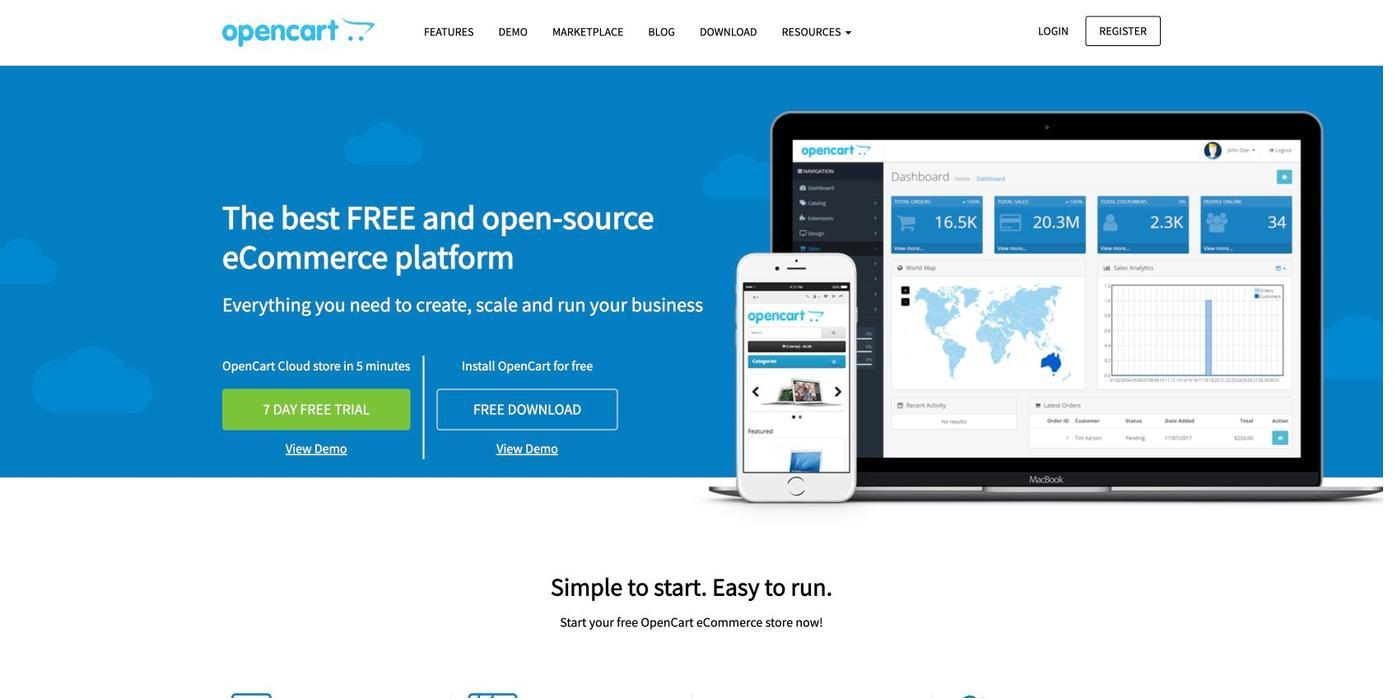 Task type: locate. For each thing, give the bounding box(es) containing it.
opencart - open source shopping cart solution image
[[222, 17, 375, 47]]



Task type: vqa. For each thing, say whether or not it's contained in the screenshot.
OpenCart - Open Source Shopping Cart Solution image in the left top of the page
yes



